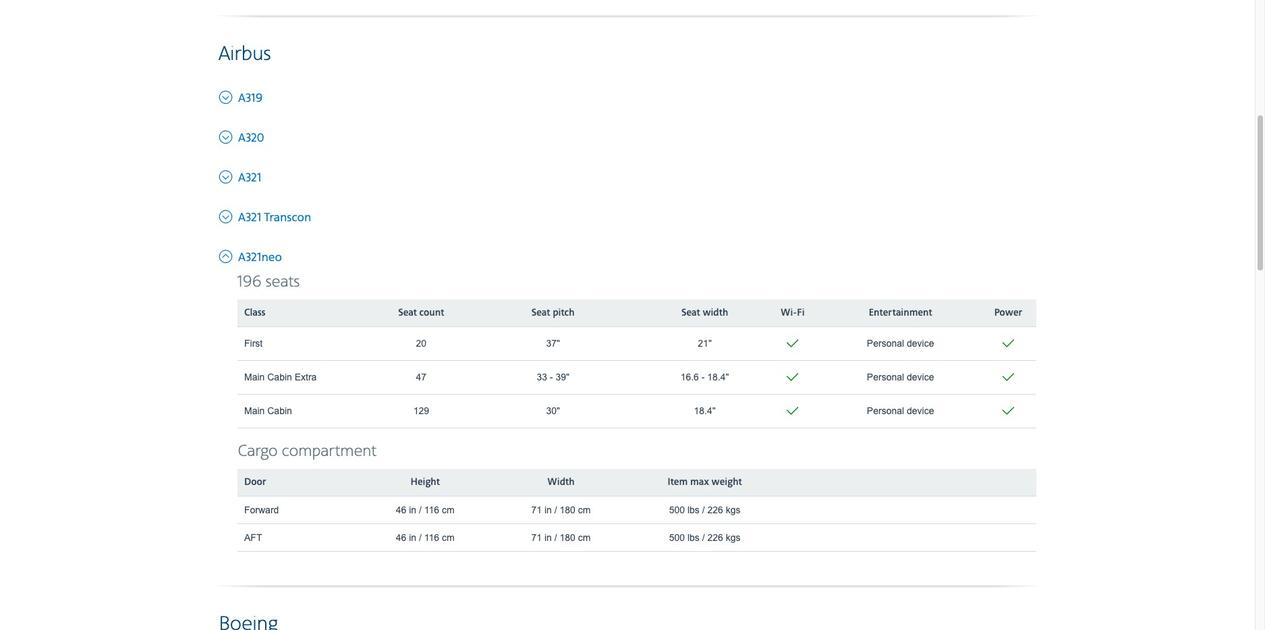 Task type: vqa. For each thing, say whether or not it's contained in the screenshot.
30" on the bottom of page
yes



Task type: locate. For each thing, give the bounding box(es) containing it.
power
[[995, 307, 1023, 319]]

a321 transcon link
[[219, 206, 311, 226]]

1 500 lbs / 226 kgs from the top
[[670, 505, 741, 516]]

entertainment
[[869, 307, 933, 319]]

2 seat from the left
[[532, 307, 551, 319]]

1 vertical spatial kgs
[[726, 533, 741, 543]]

large image inside a321 transcon link
[[219, 206, 236, 225]]

large image left a319
[[219, 87, 236, 105]]

a321 left transcon
[[238, 210, 262, 225]]

2 lbs from the top
[[688, 533, 700, 543]]

1 500 from the top
[[670, 505, 685, 516]]

0 vertical spatial kgs
[[726, 505, 741, 516]]

1 large image from the top
[[219, 87, 236, 105]]

2 vertical spatial personal
[[868, 406, 905, 417]]

1 116 from the top
[[425, 505, 440, 516]]

30"
[[546, 406, 560, 417]]

116 for forward
[[425, 505, 440, 516]]

large image down large icon
[[219, 206, 236, 225]]

seat left count
[[398, 307, 417, 319]]

18.4" right "16.6"
[[708, 372, 730, 383]]

seat count
[[398, 307, 445, 319]]

1 vertical spatial 180
[[560, 533, 576, 543]]

main
[[244, 372, 265, 383], [244, 406, 265, 417]]

0 horizontal spatial -
[[550, 372, 553, 383]]

kgs for aft
[[726, 533, 741, 543]]

4 large image from the top
[[219, 246, 236, 264]]

16.6 - 18.4"
[[681, 372, 730, 383]]

180 for forward
[[560, 505, 576, 516]]

2 71 in / 180 cm from the top
[[532, 533, 591, 543]]

71
[[532, 505, 542, 516], [532, 533, 542, 543]]

0 vertical spatial 180
[[560, 505, 576, 516]]

2 a321 from the top
[[238, 210, 262, 225]]

71 in / 180 cm
[[532, 505, 591, 516], [532, 533, 591, 543]]

pitch
[[553, 307, 575, 319]]

1 vertical spatial lbs
[[688, 533, 700, 543]]

1 personal device from the top
[[868, 338, 935, 349]]

1 vertical spatial 500
[[670, 533, 685, 543]]

a321 link
[[219, 167, 262, 186]]

0 vertical spatial device
[[907, 338, 935, 349]]

1 main from the top
[[244, 372, 265, 383]]

a321neo link
[[219, 246, 282, 266]]

large image
[[219, 87, 236, 105], [219, 127, 236, 145], [219, 206, 236, 225], [219, 246, 236, 264]]

cm
[[442, 505, 455, 516], [578, 505, 591, 516], [442, 533, 455, 543], [578, 533, 591, 543]]

1 - from the left
[[550, 372, 553, 383]]

a321
[[238, 171, 262, 185], [238, 210, 262, 225]]

0 vertical spatial 500
[[670, 505, 685, 516]]

2 main from the top
[[244, 406, 265, 417]]

wi-
[[781, 307, 798, 319]]

seats
[[266, 273, 300, 292]]

0 vertical spatial 46
[[396, 505, 407, 516]]

0 horizontal spatial seat
[[398, 307, 417, 319]]

1 vertical spatial 71
[[532, 533, 542, 543]]

1 device from the top
[[907, 338, 935, 349]]

1 46 in / 116 cm from the top
[[396, 505, 455, 516]]

0 vertical spatial 18.4"
[[708, 372, 730, 383]]

lbs
[[688, 505, 700, 516], [688, 533, 700, 543]]

0 vertical spatial 71 in / 180 cm
[[532, 505, 591, 516]]

- for 16.6
[[702, 372, 705, 383]]

main for main cabin
[[244, 406, 265, 417]]

0 vertical spatial 116
[[425, 505, 440, 516]]

3 device from the top
[[907, 406, 935, 417]]

2 vertical spatial personal device
[[868, 406, 935, 417]]

46
[[396, 505, 407, 516], [396, 533, 407, 543]]

1 vertical spatial personal device
[[868, 372, 935, 383]]

1 cabin from the top
[[268, 372, 292, 383]]

a321 right large icon
[[238, 171, 262, 185]]

lbs for aft
[[688, 533, 700, 543]]

2 116 from the top
[[425, 533, 440, 543]]

2 horizontal spatial seat
[[682, 307, 701, 319]]

2 226 from the top
[[708, 533, 724, 543]]

71 in / 180 cm for forward
[[532, 505, 591, 516]]

personal for 21"
[[868, 338, 905, 349]]

seat pitch
[[532, 307, 575, 319]]

18.4" down 16.6 - 18.4"
[[694, 406, 716, 417]]

500
[[670, 505, 685, 516], [670, 533, 685, 543]]

a320
[[238, 131, 264, 146]]

main up cargo
[[244, 406, 265, 417]]

2 personal from the top
[[868, 372, 905, 383]]

2 cabin from the top
[[268, 406, 292, 417]]

2 large image from the top
[[219, 127, 236, 145]]

cabin for main cabin
[[268, 406, 292, 417]]

- for 33
[[550, 372, 553, 383]]

check image
[[1001, 402, 1017, 421]]

kgs for forward
[[726, 505, 741, 516]]

2 vertical spatial device
[[907, 406, 935, 417]]

extra
[[295, 372, 317, 383]]

/
[[419, 505, 422, 516], [555, 505, 557, 516], [703, 505, 705, 516], [419, 533, 422, 543], [555, 533, 557, 543], [703, 533, 705, 543]]

37"
[[546, 338, 560, 349]]

46 for aft
[[396, 533, 407, 543]]

personal for 18.4"
[[868, 406, 905, 417]]

a321 transcon
[[238, 210, 311, 225]]

1 71 from the top
[[532, 505, 542, 516]]

226 for forward
[[708, 505, 724, 516]]

1 226 from the top
[[708, 505, 724, 516]]

1 vertical spatial main
[[244, 406, 265, 417]]

- right 33
[[550, 372, 553, 383]]

0 vertical spatial cabin
[[268, 372, 292, 383]]

1 vertical spatial a321
[[238, 210, 262, 225]]

3 personal from the top
[[868, 406, 905, 417]]

39"
[[556, 372, 570, 383]]

lbs for forward
[[688, 505, 700, 516]]

1 seat from the left
[[398, 307, 417, 319]]

2 500 from the top
[[670, 533, 685, 543]]

seat width
[[682, 307, 729, 319]]

- right "16.6"
[[702, 372, 705, 383]]

3 large image from the top
[[219, 206, 236, 225]]

2 500 lbs / 226 kgs from the top
[[670, 533, 741, 543]]

1 lbs from the top
[[688, 505, 700, 516]]

1 vertical spatial 116
[[425, 533, 440, 543]]

2 kgs from the top
[[726, 533, 741, 543]]

1 180 from the top
[[560, 505, 576, 516]]

0 vertical spatial a321
[[238, 171, 262, 185]]

height
[[411, 476, 440, 489]]

-
[[550, 372, 553, 383], [702, 372, 705, 383]]

180
[[560, 505, 576, 516], [560, 533, 576, 543]]

46 in / 116 cm for aft
[[396, 533, 455, 543]]

device
[[907, 338, 935, 349], [907, 372, 935, 383], [907, 406, 935, 417]]

1 vertical spatial personal
[[868, 372, 905, 383]]

1 vertical spatial 18.4"
[[694, 406, 716, 417]]

16.6
[[681, 372, 699, 383]]

cabin
[[268, 372, 292, 383], [268, 406, 292, 417]]

2 180 from the top
[[560, 533, 576, 543]]

1 vertical spatial 500 lbs / 226 kgs
[[670, 533, 741, 543]]

large image inside a319 link
[[219, 87, 236, 105]]

aft
[[244, 533, 262, 543]]

1 vertical spatial 46
[[396, 533, 407, 543]]

0 vertical spatial 226
[[708, 505, 724, 516]]

46 for forward
[[396, 505, 407, 516]]

2 personal device from the top
[[868, 372, 935, 383]]

1 71 in / 180 cm from the top
[[532, 505, 591, 516]]

0 vertical spatial main
[[244, 372, 265, 383]]

2 46 from the top
[[396, 533, 407, 543]]

0 vertical spatial lbs
[[688, 505, 700, 516]]

item max weight
[[668, 476, 743, 489]]

check image for 18.4"
[[785, 402, 801, 421]]

46 in / 116 cm
[[396, 505, 455, 516], [396, 533, 455, 543]]

personal device
[[868, 338, 935, 349], [868, 372, 935, 383], [868, 406, 935, 417]]

18.4"
[[708, 372, 730, 383], [694, 406, 716, 417]]

a321 inside "link"
[[238, 171, 262, 185]]

2 71 from the top
[[532, 533, 542, 543]]

main down first
[[244, 372, 265, 383]]

1 horizontal spatial -
[[702, 372, 705, 383]]

large image inside a321neo 'link'
[[219, 246, 236, 264]]

cabin down main cabin extra
[[268, 406, 292, 417]]

main for main cabin extra
[[244, 372, 265, 383]]

180 for aft
[[560, 533, 576, 543]]

1 vertical spatial 226
[[708, 533, 724, 543]]

500 lbs / 226 kgs
[[670, 505, 741, 516], [670, 533, 741, 543]]

seat
[[398, 307, 417, 319], [532, 307, 551, 319], [682, 307, 701, 319]]

seat for seat pitch
[[532, 307, 551, 319]]

1 vertical spatial cabin
[[268, 406, 292, 417]]

2 device from the top
[[907, 372, 935, 383]]

0 vertical spatial personal
[[868, 338, 905, 349]]

71 in / 180 cm for aft
[[532, 533, 591, 543]]

1 vertical spatial device
[[907, 372, 935, 383]]

3 personal device from the top
[[868, 406, 935, 417]]

in
[[409, 505, 417, 516], [545, 505, 552, 516], [409, 533, 417, 543], [545, 533, 552, 543]]

large image for a321neo
[[219, 246, 236, 264]]

2 46 in / 116 cm from the top
[[396, 533, 455, 543]]

cabin left 'extra'
[[268, 372, 292, 383]]

1 personal from the top
[[868, 338, 905, 349]]

large image left a321neo
[[219, 246, 236, 264]]

large image left a320
[[219, 127, 236, 145]]

1 horizontal spatial seat
[[532, 307, 551, 319]]

check image
[[785, 334, 801, 354], [1001, 334, 1017, 354], [785, 368, 801, 387], [1001, 368, 1017, 387], [785, 402, 801, 421]]

1 kgs from the top
[[726, 505, 741, 516]]

0 vertical spatial 46 in / 116 cm
[[396, 505, 455, 516]]

cargo compartment
[[238, 442, 377, 462]]

personal
[[868, 338, 905, 349], [868, 372, 905, 383], [868, 406, 905, 417]]

1 a321 from the top
[[238, 171, 262, 185]]

seat left pitch
[[532, 307, 551, 319]]

main cabin extra
[[244, 372, 317, 383]]

116
[[425, 505, 440, 516], [425, 533, 440, 543]]

129
[[414, 406, 429, 417]]

1 vertical spatial 71 in / 180 cm
[[532, 533, 591, 543]]

kgs
[[726, 505, 741, 516], [726, 533, 741, 543]]

1 vertical spatial 46 in / 116 cm
[[396, 533, 455, 543]]

seat left width
[[682, 307, 701, 319]]

1 46 from the top
[[396, 505, 407, 516]]

transcon
[[264, 210, 311, 225]]

main cabin
[[244, 406, 292, 417]]

large image inside a320 link
[[219, 127, 236, 145]]

0 vertical spatial 71
[[532, 505, 542, 516]]

226
[[708, 505, 724, 516], [708, 533, 724, 543]]

33 - 39"
[[537, 372, 570, 383]]

0 vertical spatial 500 lbs / 226 kgs
[[670, 505, 741, 516]]

3 seat from the left
[[682, 307, 701, 319]]

0 vertical spatial personal device
[[868, 338, 935, 349]]

a321 for a321
[[238, 171, 262, 185]]

2 - from the left
[[702, 372, 705, 383]]

226 for aft
[[708, 533, 724, 543]]



Task type: describe. For each thing, give the bounding box(es) containing it.
device for 16.6 - 18.4"
[[907, 372, 935, 383]]

first
[[244, 338, 263, 349]]

196
[[238, 273, 262, 292]]

seat for seat count
[[398, 307, 417, 319]]

cabin for main cabin extra
[[268, 372, 292, 383]]

47
[[416, 372, 427, 383]]

a320 link
[[219, 127, 264, 146]]

a321 for a321 transcon
[[238, 210, 262, 225]]

weight
[[712, 476, 743, 489]]

airbus
[[219, 42, 271, 67]]

personal device for 21"
[[868, 338, 935, 349]]

check image for 16.6 - 18.4"
[[785, 368, 801, 387]]

20
[[416, 338, 427, 349]]

a319
[[238, 91, 263, 106]]

item
[[668, 476, 688, 489]]

large image for a319
[[219, 87, 236, 105]]

class
[[244, 307, 266, 319]]

71 for forward
[[532, 505, 542, 516]]

large image
[[219, 167, 236, 185]]

500 lbs / 226 kgs for aft
[[670, 533, 741, 543]]

personal device for 16.6 - 18.4"
[[868, 372, 935, 383]]

a319 link
[[219, 87, 263, 106]]

a321neo
[[238, 250, 282, 265]]

width
[[703, 307, 729, 319]]

46 in / 116 cm for forward
[[396, 505, 455, 516]]

33
[[537, 372, 548, 383]]

personal device for 18.4"
[[868, 406, 935, 417]]

large image for a321 transcon
[[219, 206, 236, 225]]

500 lbs / 226 kgs for forward
[[670, 505, 741, 516]]

count
[[420, 307, 445, 319]]

wi-fi
[[781, 307, 805, 319]]

personal for 16.6 - 18.4"
[[868, 372, 905, 383]]

check image for 21"
[[785, 334, 801, 354]]

500 for aft
[[670, 533, 685, 543]]

seat for seat width
[[682, 307, 701, 319]]

116 for aft
[[425, 533, 440, 543]]

door
[[244, 476, 266, 489]]

fi
[[798, 307, 805, 319]]

device for 21"
[[907, 338, 935, 349]]

cargo
[[238, 442, 278, 462]]

large image for a320
[[219, 127, 236, 145]]

196 seats
[[238, 273, 300, 292]]

width
[[548, 476, 575, 489]]

max
[[691, 476, 710, 489]]

device for 18.4"
[[907, 406, 935, 417]]

21"
[[698, 338, 712, 349]]

71 for aft
[[532, 533, 542, 543]]

compartment
[[282, 442, 377, 462]]

500 for forward
[[670, 505, 685, 516]]

forward
[[244, 505, 279, 516]]



